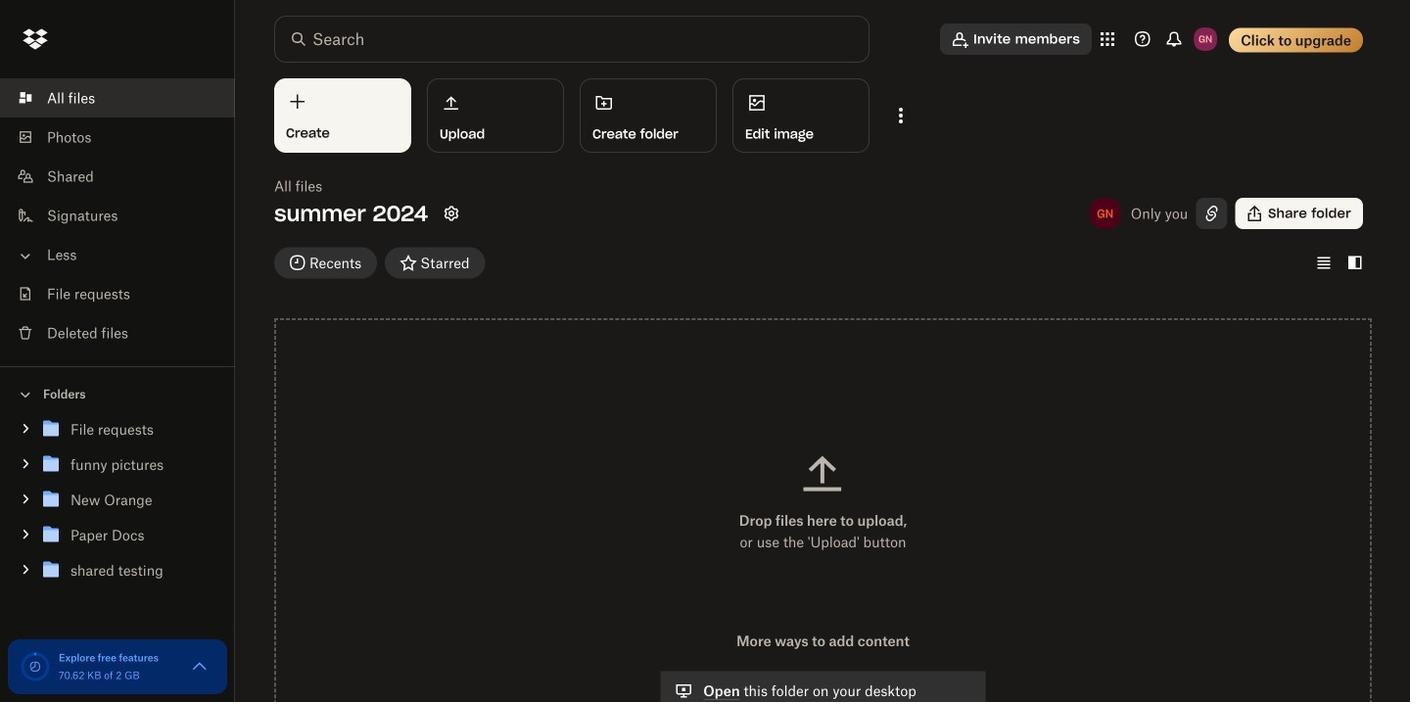 Task type: vqa. For each thing, say whether or not it's contained in the screenshot.
Generic Name (you) icon on the right
yes



Task type: locate. For each thing, give the bounding box(es) containing it.
list
[[0, 67, 235, 366]]

dropbox image
[[16, 20, 55, 59]]

quota usage progress bar
[[20, 651, 51, 683]]

group
[[0, 408, 235, 603]]

list item
[[0, 78, 235, 118]]



Task type: describe. For each thing, give the bounding box(es) containing it.
folder settings image
[[440, 202, 464, 225]]

quota usage image
[[20, 651, 51, 683]]

less image
[[16, 246, 35, 266]]

generic name (you) image
[[1088, 196, 1123, 231]]

Search in folder "Dropbox" text field
[[313, 27, 829, 51]]



